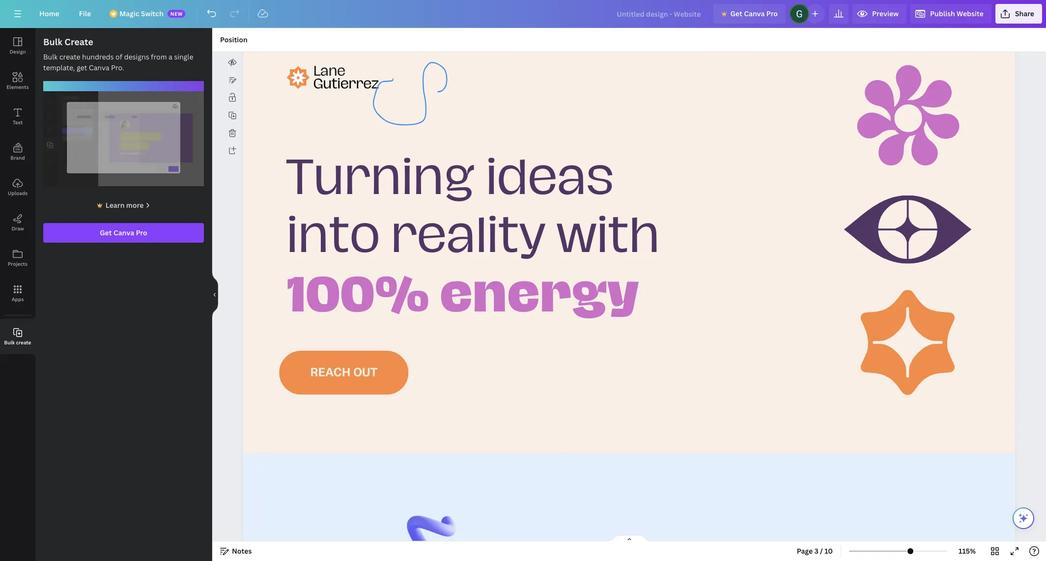 Task type: describe. For each thing, give the bounding box(es) containing it.
position
[[220, 35, 248, 44]]

text button
[[0, 99, 35, 134]]

0 horizontal spatial pro
[[136, 228, 147, 237]]

notes button
[[216, 544, 256, 560]]

publish website
[[931, 9, 984, 18]]

3
[[815, 547, 819, 556]]

magic
[[120, 9, 139, 18]]

hundreds
[[82, 52, 114, 61]]

design
[[10, 48, 26, 55]]

single
[[174, 52, 193, 61]]

page 3 / 10
[[797, 547, 833, 556]]

turning ideas into reality with
[[287, 156, 660, 259]]

create inside button
[[16, 339, 31, 346]]

bulk for create
[[43, 36, 62, 48]]

notes
[[232, 547, 252, 556]]

gutierrez
[[314, 77, 379, 90]]

brand button
[[0, 134, 35, 170]]

hide image
[[212, 271, 218, 318]]

more
[[126, 201, 144, 210]]

0 horizontal spatial get canva pro
[[100, 228, 147, 237]]

1 vertical spatial bulk
[[43, 52, 58, 61]]

into
[[287, 214, 380, 259]]

100%
[[287, 272, 430, 317]]

share button
[[996, 4, 1043, 24]]

apps
[[12, 296, 24, 303]]

website
[[957, 9, 984, 18]]

create
[[65, 36, 93, 48]]

page
[[797, 547, 813, 556]]

get inside main menu bar
[[731, 9, 743, 18]]

file button
[[71, 4, 99, 24]]

draw
[[12, 225, 24, 232]]

magic switch
[[120, 9, 164, 18]]

projects button
[[0, 240, 35, 276]]

page 3 / 10 button
[[793, 544, 837, 560]]

file
[[79, 9, 91, 18]]

115%
[[959, 547, 976, 556]]

10
[[825, 547, 833, 556]]

side panel tab list
[[0, 28, 35, 355]]

home link
[[31, 4, 67, 24]]

home
[[39, 9, 59, 18]]

text
[[13, 119, 23, 126]]

0 horizontal spatial get
[[100, 228, 112, 237]]

ideas
[[486, 156, 614, 201]]

uploads
[[8, 190, 28, 197]]

bulk create bulk create hundreds of designs from a single template, get canva pro.
[[43, 36, 193, 72]]



Task type: vqa. For each thing, say whether or not it's contained in the screenshot.
#ffffff IMAGE
no



Task type: locate. For each thing, give the bounding box(es) containing it.
1 vertical spatial pro
[[136, 228, 147, 237]]

100% energy
[[287, 272, 639, 317]]

turning
[[287, 156, 475, 201]]

1 horizontal spatial get canva pro button
[[714, 4, 786, 24]]

position button
[[216, 32, 252, 48]]

0 vertical spatial get
[[731, 9, 743, 18]]

0 vertical spatial get canva pro
[[731, 9, 778, 18]]

template,
[[43, 63, 75, 72]]

bulk inside button
[[4, 339, 15, 346]]

uploads button
[[0, 170, 35, 205]]

get canva pro button
[[714, 4, 786, 24], [43, 223, 204, 243]]

create up template,
[[59, 52, 80, 61]]

lane gutierrez
[[314, 65, 379, 90]]

1 vertical spatial create
[[16, 339, 31, 346]]

lane
[[314, 65, 346, 78]]

/
[[821, 547, 823, 556]]

from
[[151, 52, 167, 61]]

1 vertical spatial get canva pro
[[100, 228, 147, 237]]

bulk create
[[4, 339, 31, 346]]

0 vertical spatial bulk
[[43, 36, 62, 48]]

0 horizontal spatial get canva pro button
[[43, 223, 204, 243]]

elements button
[[0, 63, 35, 99]]

0 vertical spatial pro
[[767, 9, 778, 18]]

bulk down the apps
[[4, 339, 15, 346]]

1 horizontal spatial get
[[731, 9, 743, 18]]

new
[[170, 10, 183, 17]]

elements
[[7, 84, 29, 90]]

get
[[731, 9, 743, 18], [100, 228, 112, 237]]

2 vertical spatial canva
[[114, 228, 134, 237]]

get
[[77, 63, 87, 72]]

brand
[[10, 154, 25, 161]]

1 vertical spatial canva
[[89, 63, 109, 72]]

1 horizontal spatial get canva pro
[[731, 9, 778, 18]]

a
[[169, 52, 172, 61]]

draw button
[[0, 205, 35, 240]]

canva assistant image
[[1018, 513, 1030, 525]]

publish website button
[[911, 4, 992, 24]]

of
[[116, 52, 122, 61]]

0 horizontal spatial create
[[16, 339, 31, 346]]

Design title text field
[[609, 4, 710, 24]]

get canva pro
[[731, 9, 778, 18], [100, 228, 147, 237]]

bulk for create
[[4, 339, 15, 346]]

canva
[[744, 9, 765, 18], [89, 63, 109, 72], [114, 228, 134, 237]]

1 horizontal spatial pro
[[767, 9, 778, 18]]

2 vertical spatial bulk
[[4, 339, 15, 346]]

learn more button
[[95, 196, 153, 215]]

preview button
[[853, 4, 907, 24]]

design button
[[0, 28, 35, 63]]

bulk create button
[[0, 319, 35, 355]]

0 vertical spatial create
[[59, 52, 80, 61]]

2 horizontal spatial canva
[[744, 9, 765, 18]]

bulk up template,
[[43, 52, 58, 61]]

pro
[[767, 9, 778, 18], [136, 228, 147, 237]]

designs
[[124, 52, 149, 61]]

0 vertical spatial canva
[[744, 9, 765, 18]]

with
[[557, 214, 660, 259]]

bulk left 'create'
[[43, 36, 62, 48]]

reality
[[391, 214, 546, 259]]

share
[[1016, 9, 1035, 18]]

get canva pro button inside main menu bar
[[714, 4, 786, 24]]

1 horizontal spatial create
[[59, 52, 80, 61]]

115% button
[[952, 544, 984, 560]]

get canva pro inside main menu bar
[[731, 9, 778, 18]]

create inside bulk create bulk create hundreds of designs from a single template, get canva pro.
[[59, 52, 80, 61]]

show pages image
[[606, 535, 653, 543]]

apps button
[[0, 276, 35, 311]]

1 vertical spatial get canva pro button
[[43, 223, 204, 243]]

canva inside bulk create bulk create hundreds of designs from a single template, get canva pro.
[[89, 63, 109, 72]]

1 vertical spatial get
[[100, 228, 112, 237]]

bulk
[[43, 36, 62, 48], [43, 52, 58, 61], [4, 339, 15, 346]]

energy
[[440, 272, 639, 317]]

publish
[[931, 9, 956, 18]]

create down the apps
[[16, 339, 31, 346]]

pro inside main menu bar
[[767, 9, 778, 18]]

learn
[[106, 201, 125, 210]]

1 horizontal spatial canva
[[114, 228, 134, 237]]

switch
[[141, 9, 164, 18]]

preview
[[873, 9, 899, 18]]

0 vertical spatial get canva pro button
[[714, 4, 786, 24]]

canva inside main menu bar
[[744, 9, 765, 18]]

pro.
[[111, 63, 124, 72]]

learn more
[[106, 201, 144, 210]]

create
[[59, 52, 80, 61], [16, 339, 31, 346]]

projects
[[8, 261, 28, 267]]

0 horizontal spatial canva
[[89, 63, 109, 72]]

main menu bar
[[0, 0, 1047, 28]]



